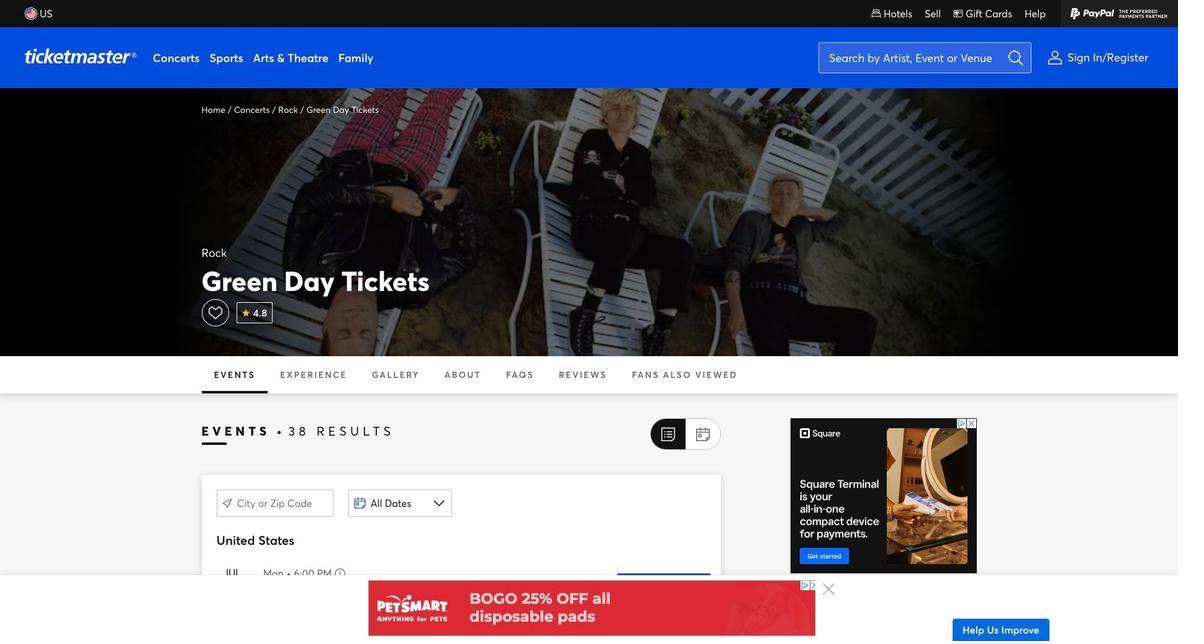 Task type: vqa. For each thing, say whether or not it's contained in the screenshot.
Search by Artist, Event or Venue text field on the top
no



Task type: describe. For each thing, give the bounding box(es) containing it.
none search field inside main navigation element
[[819, 42, 1032, 73]]

none field inside main navigation element
[[819, 42, 1032, 73]]

main navigation element
[[0, 0, 1178, 88]]

menu inside main navigation element
[[148, 27, 804, 88]]

City or Zip Code field
[[232, 490, 333, 517]]



Task type: locate. For each thing, give the bounding box(es) containing it.
advertisement element
[[791, 419, 977, 574], [368, 581, 820, 637]]

1 vertical spatial advertisement element
[[368, 581, 820, 637]]

Search for Artist, Event or Venue text field
[[819, 43, 1002, 73]]

paypal preferred payments partner image
[[1061, 0, 1178, 27]]

None field
[[819, 42, 1032, 73]]

0 vertical spatial advertisement element
[[791, 419, 977, 574]]

None search field
[[819, 42, 1032, 73]]

menu
[[148, 27, 804, 88]]



